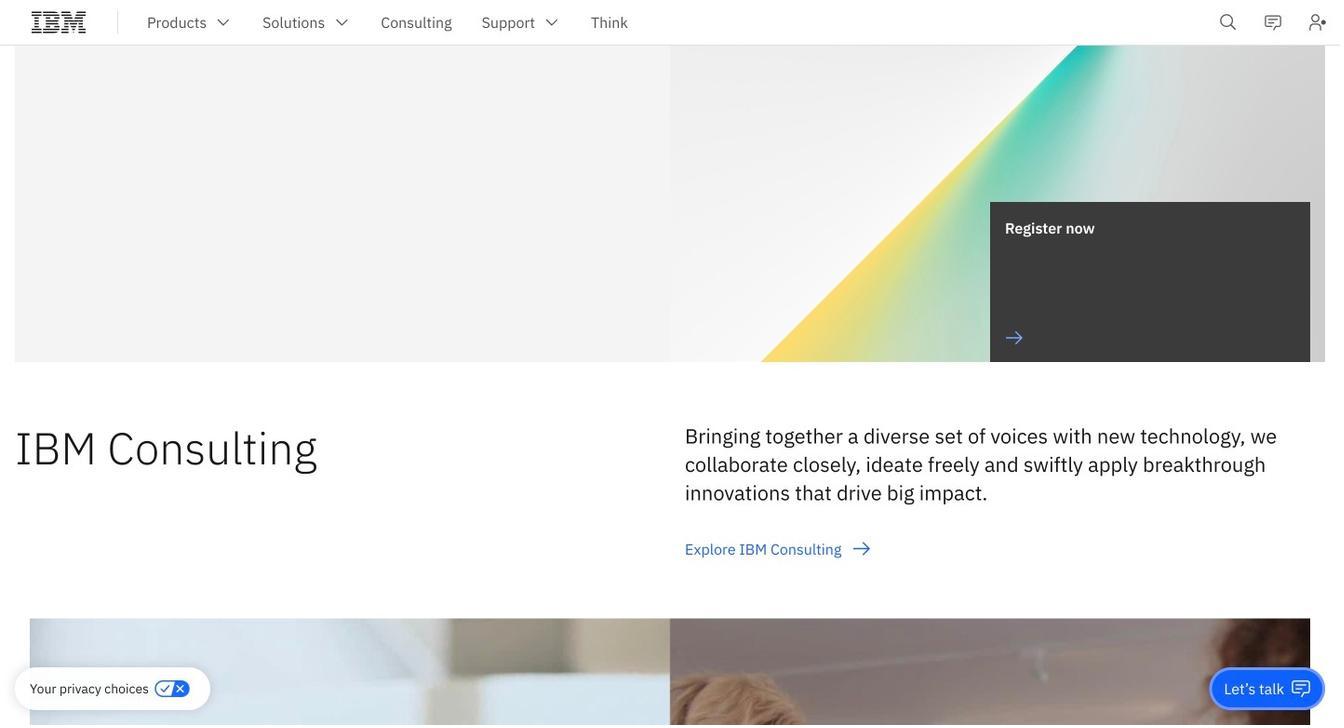 Task type: locate. For each thing, give the bounding box(es) containing it.
let's talk element
[[1225, 679, 1285, 699]]

your privacy choices element
[[30, 679, 149, 699]]



Task type: vqa. For each thing, say whether or not it's contained in the screenshot.
2nd the Test "region"
no



